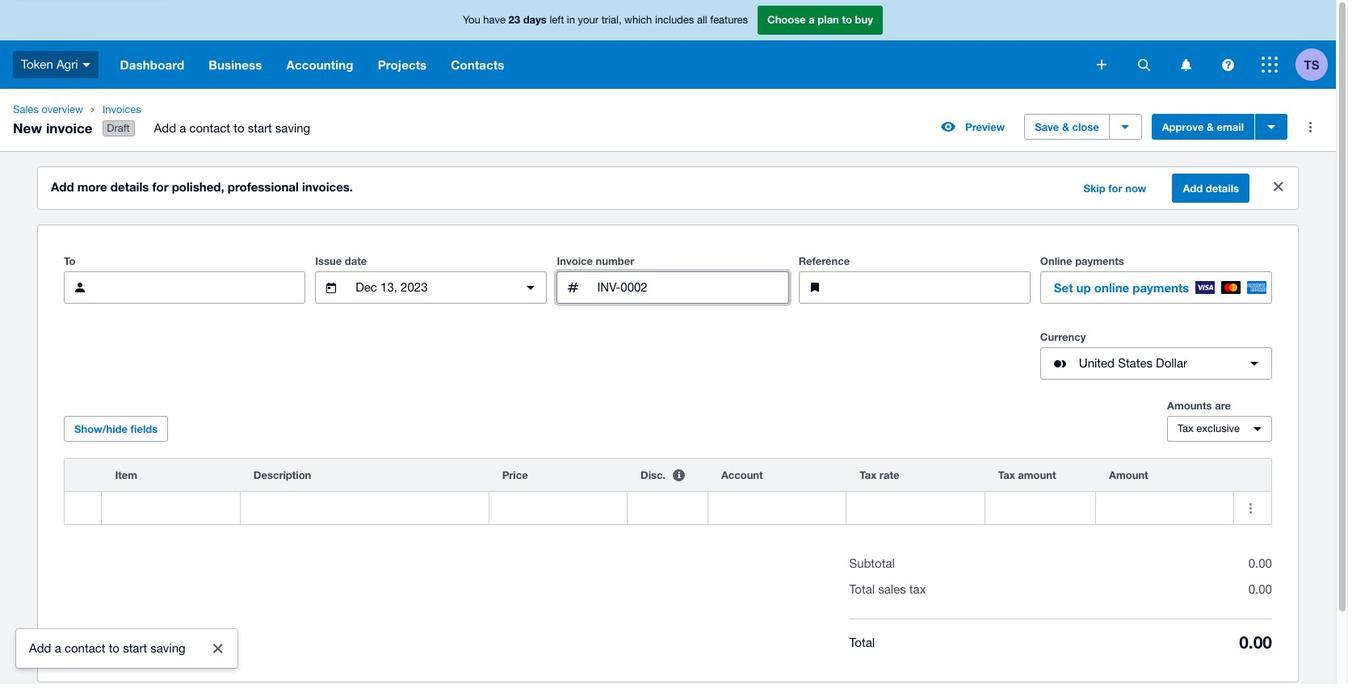 Task type: locate. For each thing, give the bounding box(es) containing it.
price
[[502, 469, 528, 482]]

& for close
[[1062, 120, 1070, 133]]

more date options image
[[515, 272, 547, 304]]

amount
[[1018, 469, 1056, 482]]

add a contact to start saving inside status
[[29, 642, 186, 655]]

to right attach
[[109, 642, 120, 655]]

tax exclusive button
[[1167, 416, 1273, 442]]

details
[[111, 179, 149, 194], [1206, 182, 1239, 195]]

1 horizontal spatial to
[[234, 121, 244, 135]]

for left the now
[[1109, 182, 1123, 195]]

all
[[697, 14, 708, 26]]

more line item options image
[[1235, 492, 1267, 524]]

tax inside popup button
[[1178, 423, 1194, 435]]

tax left the amount
[[998, 469, 1015, 482]]

Reference text field
[[838, 272, 1030, 303]]

svg image up close
[[1097, 60, 1107, 69]]

start
[[248, 121, 272, 135], [123, 642, 147, 655]]

add a contact to start saving
[[154, 121, 310, 135], [29, 642, 186, 655]]

1 vertical spatial contact
[[65, 642, 105, 655]]

to left buy
[[842, 13, 852, 26]]

Amount field
[[1096, 493, 1234, 524]]

1 horizontal spatial a
[[180, 121, 186, 135]]

invoices
[[103, 103, 141, 116]]

sales
[[13, 103, 39, 116]]

invoice number element
[[557, 272, 789, 304]]

1 horizontal spatial payments
[[1133, 280, 1190, 295]]

svg image right the agri
[[82, 63, 90, 67]]

0.00
[[1249, 557, 1272, 571], [1249, 583, 1272, 596], [1240, 633, 1273, 653]]

add details
[[1183, 182, 1239, 195]]

&
[[1062, 120, 1070, 133], [1207, 120, 1214, 133]]

save & close button
[[1025, 114, 1110, 140]]

a left plan
[[809, 13, 815, 26]]

online
[[1040, 255, 1073, 268]]

rate
[[880, 469, 900, 482]]

overview
[[42, 103, 83, 116]]

1 horizontal spatial details
[[1206, 182, 1239, 195]]

email
[[1217, 120, 1244, 133]]

1 vertical spatial 0.00
[[1249, 583, 1272, 596]]

2 horizontal spatial to
[[842, 13, 852, 26]]

show/hide fields button
[[64, 416, 168, 442]]

approve & email
[[1162, 120, 1244, 133]]

a inside banner
[[809, 13, 815, 26]]

tax
[[1178, 423, 1194, 435], [860, 469, 877, 482], [998, 469, 1015, 482]]

projects button
[[366, 40, 439, 89]]

date
[[345, 255, 367, 268]]

accounting
[[286, 57, 354, 72]]

polished,
[[172, 179, 224, 194]]

1 vertical spatial payments
[[1133, 280, 1190, 295]]

details left close icon
[[1206, 182, 1239, 195]]

0 vertical spatial 0.00
[[1249, 557, 1272, 571]]

saving
[[275, 121, 310, 135], [151, 642, 186, 655]]

To text field
[[103, 272, 305, 303]]

skip
[[1084, 182, 1106, 195]]

payments up online
[[1075, 255, 1125, 268]]

save
[[1035, 120, 1059, 133]]

1 vertical spatial to
[[234, 121, 244, 135]]

to
[[842, 13, 852, 26], [234, 121, 244, 135], [109, 642, 120, 655]]

tax
[[910, 583, 926, 596]]

& left email
[[1207, 120, 1214, 133]]

saving right 'files'
[[151, 642, 186, 655]]

to down invoices link
[[234, 121, 244, 135]]

ts button
[[1296, 40, 1336, 89]]

invoice
[[557, 255, 593, 268]]

more invoice options image
[[1294, 111, 1327, 143]]

0 vertical spatial a
[[809, 13, 815, 26]]

close image
[[202, 633, 234, 665]]

& right save
[[1062, 120, 1070, 133]]

2 vertical spatial to
[[109, 642, 120, 655]]

1 horizontal spatial &
[[1207, 120, 1214, 133]]

tax down amounts
[[1178, 423, 1194, 435]]

0 vertical spatial add a contact to start saving
[[154, 121, 310, 135]]

None field
[[102, 492, 240, 524]]

saving up professional
[[275, 121, 310, 135]]

1 horizontal spatial tax
[[998, 469, 1015, 482]]

0 vertical spatial payments
[[1075, 255, 1125, 268]]

invoice line item list element
[[64, 458, 1273, 525]]

1 vertical spatial start
[[123, 642, 147, 655]]

business
[[209, 57, 262, 72]]

online payments
[[1040, 255, 1125, 268]]

united states dollar button
[[1040, 348, 1273, 380]]

0 vertical spatial to
[[842, 13, 852, 26]]

2 & from the left
[[1207, 120, 1214, 133]]

up
[[1077, 280, 1091, 295]]

svg image
[[1262, 57, 1278, 73], [1138, 59, 1150, 71]]

account
[[721, 469, 763, 482]]

0 horizontal spatial saving
[[151, 642, 186, 655]]

for left polished,
[[152, 179, 168, 194]]

start down invoices link
[[248, 121, 272, 135]]

banner containing ts
[[0, 0, 1336, 89]]

tax rate
[[860, 469, 900, 482]]

close
[[1073, 120, 1099, 133]]

tax for tax exclusive
[[1178, 423, 1194, 435]]

are
[[1215, 399, 1231, 412]]

1 vertical spatial saving
[[151, 642, 186, 655]]

issue
[[315, 255, 342, 268]]

payments
[[1075, 255, 1125, 268], [1133, 280, 1190, 295]]

details inside add details button
[[1206, 182, 1239, 195]]

1 total from the top
[[849, 583, 875, 596]]

contact left 'files'
[[65, 642, 105, 655]]

0 vertical spatial saving
[[275, 121, 310, 135]]

set up online payments
[[1054, 280, 1190, 295]]

you
[[463, 14, 480, 26]]

1 & from the left
[[1062, 120, 1070, 133]]

for inside button
[[1109, 182, 1123, 195]]

start right attach
[[123, 642, 147, 655]]

new
[[13, 119, 42, 136]]

dashboard link
[[108, 40, 197, 89]]

2 vertical spatial a
[[55, 642, 61, 655]]

0 vertical spatial total
[[849, 583, 875, 596]]

add right the now
[[1183, 182, 1203, 195]]

1 vertical spatial total
[[849, 636, 875, 649]]

0 horizontal spatial to
[[109, 642, 120, 655]]

item
[[115, 469, 137, 482]]

0 horizontal spatial svg image
[[1138, 59, 1150, 71]]

svg image
[[1181, 59, 1191, 71], [1222, 59, 1234, 71], [1097, 60, 1107, 69], [82, 63, 90, 67]]

2 total from the top
[[849, 636, 875, 649]]

set
[[1054, 280, 1073, 295]]

0 horizontal spatial &
[[1062, 120, 1070, 133]]

0 horizontal spatial tax
[[860, 469, 877, 482]]

total
[[849, 583, 875, 596], [849, 636, 875, 649]]

in
[[567, 14, 575, 26]]

add a contact to start saving status
[[16, 629, 237, 668]]

left
[[550, 14, 564, 26]]

set up online payments button
[[1040, 272, 1273, 304]]

professional
[[228, 179, 299, 194]]

dollar
[[1156, 356, 1188, 370]]

1 horizontal spatial for
[[1109, 182, 1123, 195]]

Description text field
[[241, 493, 489, 524]]

save & close
[[1035, 120, 1099, 133]]

a
[[809, 13, 815, 26], [180, 121, 186, 135], [55, 642, 61, 655]]

details right more
[[111, 179, 149, 194]]

2 horizontal spatial a
[[809, 13, 815, 26]]

total down subtotal
[[849, 583, 875, 596]]

a down invoices link
[[180, 121, 186, 135]]

a left attach
[[55, 642, 61, 655]]

tax left rate
[[860, 469, 877, 482]]

1 horizontal spatial start
[[248, 121, 272, 135]]

1 vertical spatial add a contact to start saving
[[29, 642, 186, 655]]

total sales tax
[[849, 583, 926, 596]]

payments right online
[[1133, 280, 1190, 295]]

2 vertical spatial 0.00
[[1240, 633, 1273, 653]]

fields
[[131, 423, 158, 436]]

0 horizontal spatial payments
[[1075, 255, 1125, 268]]

show/hide
[[74, 423, 128, 436]]

contacts
[[451, 57, 505, 72]]

dashboard
[[120, 57, 184, 72]]

0 horizontal spatial details
[[111, 179, 149, 194]]

banner
[[0, 0, 1336, 89]]

svg image up email
[[1222, 59, 1234, 71]]

0 vertical spatial start
[[248, 121, 272, 135]]

0 horizontal spatial start
[[123, 642, 147, 655]]

states
[[1118, 356, 1153, 370]]

add inside button
[[1183, 182, 1203, 195]]

0 horizontal spatial a
[[55, 642, 61, 655]]

projects
[[378, 57, 427, 72]]

1 horizontal spatial svg image
[[1262, 57, 1278, 73]]

tax for tax amount
[[998, 469, 1015, 482]]

total down total sales tax at the right of page
[[849, 636, 875, 649]]

approve
[[1162, 120, 1204, 133]]

amounts are
[[1167, 399, 1231, 412]]

add left attach
[[29, 642, 51, 655]]

1 horizontal spatial contact
[[189, 121, 230, 135]]

0.00 for total sales tax
[[1249, 583, 1272, 596]]

contact down invoices link
[[189, 121, 230, 135]]

0 horizontal spatial contact
[[65, 642, 105, 655]]

2 horizontal spatial tax
[[1178, 423, 1194, 435]]



Task type: describe. For each thing, give the bounding box(es) containing it.
saving inside add a contact to start saving status
[[151, 642, 186, 655]]

skip for now button
[[1074, 175, 1157, 201]]

add inside status
[[29, 642, 51, 655]]

add left more
[[51, 179, 74, 194]]

preview
[[966, 120, 1005, 133]]

features
[[710, 14, 748, 26]]

issue date
[[315, 255, 367, 268]]

which
[[625, 14, 652, 26]]

add details button
[[1173, 174, 1250, 203]]

payments inside popup button
[[1133, 280, 1190, 295]]

Price field
[[489, 493, 627, 524]]

token
[[21, 57, 53, 71]]

add right the draft
[[154, 121, 176, 135]]

to inside banner
[[842, 13, 852, 26]]

choose a plan to buy
[[768, 13, 873, 26]]

svg image inside token agri popup button
[[82, 63, 90, 67]]

online
[[1095, 280, 1130, 295]]

contacts button
[[439, 40, 517, 89]]

token agri
[[21, 57, 78, 71]]

your
[[578, 14, 599, 26]]

close image
[[1263, 171, 1295, 203]]

buy
[[855, 13, 873, 26]]

includes
[[655, 14, 694, 26]]

more line item options element
[[1235, 459, 1272, 491]]

choose
[[768, 13, 806, 26]]

now
[[1126, 182, 1147, 195]]

sales overview
[[13, 103, 83, 116]]

total for total sales tax
[[849, 583, 875, 596]]

tax amount
[[998, 469, 1056, 482]]

contact element
[[64, 272, 306, 304]]

united
[[1079, 356, 1115, 370]]

business button
[[197, 40, 274, 89]]

attach
[[74, 637, 107, 650]]

disc.
[[641, 469, 666, 482]]

number
[[596, 255, 634, 268]]

attach files button
[[64, 630, 156, 656]]

reference
[[799, 255, 850, 268]]

draft
[[107, 122, 130, 134]]

new invoice
[[13, 119, 93, 136]]

invoices link
[[96, 102, 323, 118]]

invoices.
[[302, 179, 353, 194]]

contact inside status
[[65, 642, 105, 655]]

1 vertical spatial a
[[180, 121, 186, 135]]

plan
[[818, 13, 839, 26]]

you have 23 days left in your trial, which includes all features
[[463, 13, 748, 26]]

attach files
[[74, 637, 131, 650]]

agri
[[56, 57, 78, 71]]

show/hide fields
[[74, 423, 158, 436]]

0 vertical spatial contact
[[189, 121, 230, 135]]

svg image up approve
[[1181, 59, 1191, 71]]

token agri button
[[0, 40, 108, 89]]

0 horizontal spatial for
[[152, 179, 168, 194]]

Issue date text field
[[354, 272, 509, 303]]

amount
[[1109, 469, 1149, 482]]

to inside add a contact to start saving status
[[109, 642, 120, 655]]

trial,
[[602, 14, 622, 26]]

Invoice number text field
[[596, 272, 788, 303]]

invoice
[[46, 119, 93, 136]]

total for total
[[849, 636, 875, 649]]

23
[[509, 13, 520, 26]]

tax exclusive
[[1178, 423, 1240, 435]]

preview button
[[932, 114, 1015, 140]]

more information on discount image
[[663, 459, 695, 491]]

united states dollar
[[1079, 356, 1188, 370]]

skip for now
[[1084, 182, 1147, 195]]

description
[[254, 469, 311, 482]]

days
[[523, 13, 547, 26]]

subtotal
[[849, 557, 895, 571]]

add more details for polished, professional invoices.
[[51, 179, 353, 194]]

add more details for polished, professional invoices. status
[[38, 167, 1298, 209]]

to
[[64, 255, 76, 268]]

ts
[[1304, 57, 1320, 72]]

start inside status
[[123, 642, 147, 655]]

& for email
[[1207, 120, 1214, 133]]

currency
[[1040, 331, 1086, 343]]

amounts
[[1167, 399, 1212, 412]]

more
[[77, 179, 107, 194]]

sales overview link
[[6, 102, 90, 118]]

0.00 for subtotal
[[1249, 557, 1272, 571]]

have
[[483, 14, 506, 26]]

Inventory item text field
[[102, 493, 240, 524]]

sales
[[878, 583, 906, 596]]

a inside status
[[55, 642, 61, 655]]

1 horizontal spatial saving
[[275, 121, 310, 135]]

accounting button
[[274, 40, 366, 89]]

exclusive
[[1197, 423, 1240, 435]]

invoice number
[[557, 255, 634, 268]]

tax for tax rate
[[860, 469, 877, 482]]



Task type: vqa. For each thing, say whether or not it's contained in the screenshot.
first Total from the top
yes



